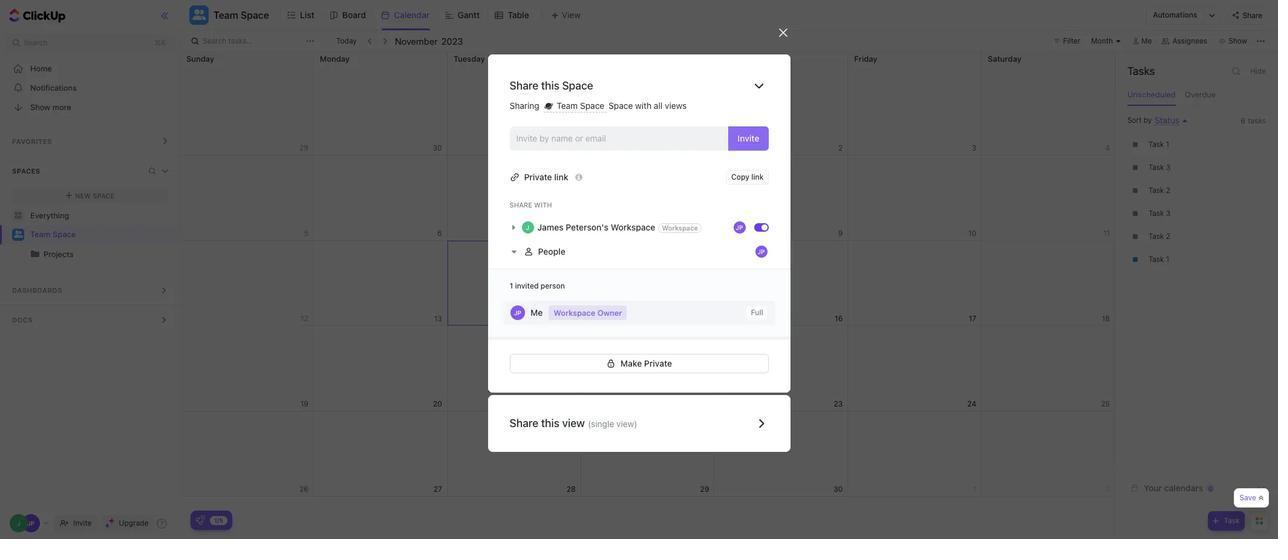 Task type: locate. For each thing, give the bounding box(es) containing it.
0 vertical spatial ‎task
[[1149, 140, 1164, 149]]

james
[[537, 222, 564, 232]]

friday
[[854, 54, 878, 64]]

1 vertical spatial this
[[541, 417, 560, 429]]

‎task for ‎task 2
[[1149, 232, 1164, 241]]

1 for task 1
[[1166, 255, 1169, 264]]

team up search tasks...
[[214, 10, 238, 21]]

search up sunday
[[203, 36, 226, 45]]

1 vertical spatial me
[[530, 307, 542, 317]]

0 vertical spatial task 3
[[1149, 163, 1171, 172]]

0 horizontal spatial team
[[30, 229, 50, 239]]

workspace for workspace owner
[[553, 307, 595, 317]]

1 vertical spatial jp
[[758, 248, 765, 255]]

search up home
[[24, 38, 47, 47]]

1 task 3 from the top
[[1149, 163, 1171, 172]]

1 horizontal spatial workspace
[[611, 222, 655, 232]]

1 vertical spatial ‎task
[[1149, 232, 1164, 241]]

with for space
[[635, 100, 652, 111]]

search for search tasks...
[[203, 36, 226, 45]]

team space link
[[30, 225, 170, 244]]

view inside share this view ( single                 view )
[[616, 418, 634, 429]]

5 row from the top
[[180, 411, 1116, 497]]

1 horizontal spatial with
[[635, 100, 652, 111]]

team for team space button
[[214, 10, 238, 21]]

row
[[180, 52, 1116, 155], [180, 155, 1116, 241], [180, 241, 1116, 326], [180, 326, 1116, 411], [180, 411, 1116, 497]]

0 vertical spatial team
[[214, 10, 238, 21]]

1 invited person
[[510, 281, 565, 290]]

search
[[203, 36, 226, 45], [24, 38, 47, 47]]

2 for task 2
[[1166, 186, 1170, 195]]

1/5
[[214, 516, 223, 524]]

6
[[1241, 116, 1246, 125]]

private
[[524, 172, 552, 182], [644, 358, 672, 368]]

with up james
[[534, 201, 552, 208]]

overdue
[[1185, 90, 1216, 99]]

task 3 up task 2
[[1149, 163, 1171, 172]]

share
[[1243, 11, 1263, 20], [510, 79, 539, 92], [510, 201, 532, 208], [510, 417, 539, 429]]

saturday
[[988, 54, 1022, 64]]

team space for team space link in the top left of the page
[[30, 229, 76, 239]]

3 up task 2
[[1166, 163, 1171, 172]]

view
[[562, 417, 585, 429], [616, 418, 634, 429]]

team down everything at the left of the page
[[30, 229, 50, 239]]

2 2 from the top
[[1166, 232, 1170, 241]]

⌘k
[[155, 38, 166, 47]]

19
[[300, 399, 308, 408]]

28
[[567, 484, 576, 493]]

0 horizontal spatial search
[[24, 38, 47, 47]]

2 up the ‎task 2
[[1166, 186, 1170, 195]]

share for share with
[[510, 201, 532, 208]]

0 horizontal spatial link
[[554, 172, 568, 182]]

‎task 2
[[1149, 232, 1170, 241]]

1 horizontal spatial invite
[[738, 133, 760, 143]]

0 horizontal spatial invite
[[73, 518, 92, 528]]

onboarding checklist button image
[[195, 515, 205, 525]]

2 vertical spatial team
[[30, 229, 50, 239]]

0 vertical spatial 2
[[1166, 186, 1170, 195]]

assignees button
[[1157, 34, 1213, 48]]

team space button
[[209, 2, 269, 28]]

2 vertical spatial 1
[[510, 281, 513, 290]]

0 horizontal spatial private
[[524, 172, 552, 182]]

by
[[1144, 116, 1152, 125]]

tasks
[[1128, 65, 1155, 77]]

0 vertical spatial 3
[[1166, 163, 1171, 172]]

16
[[835, 314, 843, 323]]

1 this from the top
[[541, 79, 560, 92]]

share this space
[[510, 79, 593, 92]]

this left (
[[541, 417, 560, 429]]

jp
[[736, 224, 743, 231], [758, 248, 765, 255], [514, 309, 521, 316]]

team space up tasks...
[[214, 10, 269, 21]]

invite left upgrade link
[[73, 518, 92, 528]]

share this view ( single                 view )
[[510, 417, 637, 429]]

0 vertical spatial me
[[1142, 36, 1152, 45]]

assignees
[[1173, 36, 1208, 45]]

link for private link
[[554, 172, 568, 182]]

task 3 up the ‎task 2
[[1149, 209, 1171, 218]]

‎task up task 1
[[1149, 232, 1164, 241]]

‎task down by
[[1149, 140, 1164, 149]]

team down the share this space
[[557, 100, 578, 111]]

view right single
[[616, 418, 634, 429]]

2 for ‎task 2
[[1166, 232, 1170, 241]]

peterson's
[[566, 222, 609, 232]]

board
[[342, 10, 366, 20]]

14
[[568, 314, 576, 323]]

today button
[[334, 35, 359, 47]]

this
[[541, 79, 560, 92], [541, 417, 560, 429]]

link up james
[[554, 172, 568, 182]]

with left all
[[635, 100, 652, 111]]

3 row from the top
[[180, 241, 1116, 326]]

1 vertical spatial invite
[[73, 518, 92, 528]]

link
[[554, 172, 568, 182], [751, 172, 764, 181]]

sharing
[[510, 100, 542, 111]]

workspace owner
[[553, 307, 622, 317]]

1 vertical spatial 2
[[1166, 232, 1170, 241]]

team for team space link in the top left of the page
[[30, 229, 50, 239]]

search inside sidebar navigation
[[24, 38, 47, 47]]

0 horizontal spatial team space
[[30, 229, 76, 239]]

team space inside team space button
[[214, 10, 269, 21]]

task 3
[[1149, 163, 1171, 172], [1149, 209, 1171, 218]]

workspace for workspace
[[662, 224, 698, 232]]

private up share with
[[524, 172, 552, 182]]

projects link
[[1, 244, 170, 264], [44, 244, 170, 264]]

0 vertical spatial jp
[[736, 224, 743, 231]]

2 horizontal spatial team
[[557, 100, 578, 111]]

me down "1 invited person"
[[530, 307, 542, 317]]

0 horizontal spatial view
[[562, 417, 585, 429]]

1 vertical spatial 3
[[1166, 209, 1171, 218]]

1 up task 2
[[1166, 140, 1169, 149]]

private right make
[[644, 358, 672, 368]]

team space inside team space link
[[30, 229, 76, 239]]

3 up the ‎task 2
[[1166, 209, 1171, 218]]

invite
[[738, 133, 760, 143], [73, 518, 92, 528]]

3
[[1166, 163, 1171, 172], [1166, 209, 1171, 218]]

0 horizontal spatial with
[[534, 201, 552, 208]]

1 2 from the top
[[1166, 186, 1170, 195]]

0 vertical spatial 1
[[1166, 140, 1169, 149]]

share inside button
[[1243, 11, 1263, 20]]

0 horizontal spatial me
[[530, 307, 542, 317]]

1 vertical spatial team
[[557, 100, 578, 111]]

thursday
[[721, 54, 756, 64]]

make
[[621, 358, 642, 368]]

view left (
[[562, 417, 585, 429]]

wednesday
[[587, 54, 631, 64]]

1 horizontal spatial link
[[751, 172, 764, 181]]

0 vertical spatial this
[[541, 79, 560, 92]]

Invite by name or email text field
[[516, 129, 724, 147]]

invite up copy link
[[738, 133, 760, 143]]

share with
[[510, 201, 552, 208]]

0 horizontal spatial workspace
[[553, 307, 595, 317]]

sidebar navigation
[[0, 0, 181, 539]]

gantt
[[458, 10, 480, 20]]

1 ‎task from the top
[[1149, 140, 1164, 149]]

2 this from the top
[[541, 417, 560, 429]]

1
[[1166, 140, 1169, 149], [1166, 255, 1169, 264], [510, 281, 513, 290]]

2 3 from the top
[[1166, 209, 1171, 218]]

1 horizontal spatial view
[[616, 418, 634, 429]]

team space down everything at the left of the page
[[30, 229, 76, 239]]

team inside button
[[214, 10, 238, 21]]

tasks...
[[228, 36, 253, 45]]

everything link
[[0, 206, 181, 225]]

task
[[1149, 163, 1164, 172], [1149, 186, 1164, 195], [1149, 209, 1164, 218], [1149, 255, 1164, 264], [1224, 516, 1240, 525]]

team space down the share this space
[[554, 100, 607, 111]]

sort by
[[1128, 116, 1152, 125]]

‎task for ‎task 1
[[1149, 140, 1164, 149]]

0 horizontal spatial jp
[[514, 309, 521, 316]]

26
[[299, 484, 308, 493]]

2 projects link from the left
[[44, 244, 170, 264]]

1 vertical spatial private
[[644, 358, 672, 368]]

team inside sidebar navigation
[[30, 229, 50, 239]]

me up "tasks" in the right top of the page
[[1142, 36, 1152, 45]]

space inside button
[[241, 10, 269, 21]]

save
[[1240, 493, 1256, 502]]

home
[[30, 63, 52, 73]]

0 vertical spatial team space
[[214, 10, 269, 21]]

1 vertical spatial 1
[[1166, 255, 1169, 264]]

2 ‎task from the top
[[1149, 232, 1164, 241]]

1 horizontal spatial team space
[[214, 10, 269, 21]]

space
[[241, 10, 269, 21], [562, 79, 593, 92], [580, 100, 604, 111], [609, 100, 633, 111], [93, 191, 114, 199], [53, 229, 76, 239]]

4 row from the top
[[180, 326, 1116, 411]]

1 vertical spatial team space
[[554, 100, 607, 111]]

1 horizontal spatial me
[[1142, 36, 1152, 45]]

0 vertical spatial private
[[524, 172, 552, 182]]

me inside button
[[1142, 36, 1152, 45]]

onboarding checklist button element
[[195, 515, 205, 525]]

this up sharing
[[541, 79, 560, 92]]

1 horizontal spatial search
[[203, 36, 226, 45]]

today
[[336, 36, 357, 45]]

1 vertical spatial with
[[534, 201, 552, 208]]

1 down the ‎task 2
[[1166, 255, 1169, 264]]

1 horizontal spatial team
[[214, 10, 238, 21]]

private link
[[524, 172, 568, 182]]

‎task
[[1149, 140, 1164, 149], [1149, 232, 1164, 241]]

docs
[[12, 316, 33, 324]]

1 vertical spatial task 3
[[1149, 209, 1171, 218]]

2 up task 1
[[1166, 232, 1170, 241]]

2 vertical spatial team space
[[30, 229, 76, 239]]

2 horizontal spatial workspace
[[662, 224, 698, 232]]

1 left invited
[[510, 281, 513, 290]]

1 projects link from the left
[[1, 244, 170, 264]]

link right copy
[[751, 172, 764, 181]]

0 vertical spatial with
[[635, 100, 652, 111]]

team
[[214, 10, 238, 21], [557, 100, 578, 111], [30, 229, 50, 239]]

workspace
[[611, 222, 655, 232], [662, 224, 698, 232], [553, 307, 595, 317]]

dashboards
[[12, 286, 62, 294]]

grid
[[180, 52, 1116, 539]]

1 horizontal spatial jp
[[736, 224, 743, 231]]

your calendars 0
[[1144, 483, 1213, 493]]



Task type: describe. For each thing, give the bounding box(es) containing it.
this for space
[[541, 79, 560, 92]]

Search tasks... text field
[[203, 33, 303, 50]]

0
[[1208, 484, 1213, 492]]

list link
[[300, 0, 319, 30]]

29
[[700, 484, 709, 493]]

gantt link
[[458, 0, 485, 30]]

tasks
[[1248, 116, 1266, 125]]

hide button
[[1247, 64, 1270, 79]]

upgrade
[[119, 518, 149, 528]]

views
[[665, 100, 687, 111]]

copy link
[[731, 172, 764, 181]]

me button
[[1128, 34, 1157, 48]]

18
[[1102, 314, 1110, 323]]

22
[[700, 399, 709, 408]]

table
[[508, 10, 529, 20]]

show
[[30, 102, 50, 112]]

task 2
[[1149, 186, 1170, 195]]

1 horizontal spatial private
[[644, 358, 672, 368]]

sunday
[[186, 54, 214, 64]]

all
[[654, 100, 663, 111]]

people
[[538, 246, 565, 256]]

automations button
[[1147, 6, 1203, 24]]

monday
[[320, 54, 350, 64]]

17
[[969, 314, 976, 323]]

show more
[[30, 102, 71, 112]]

everything
[[30, 210, 69, 220]]

favorites button
[[0, 126, 181, 155]]

projects
[[44, 249, 74, 259]]

calendars
[[1164, 483, 1203, 493]]

more
[[52, 102, 71, 112]]

)
[[634, 418, 637, 429]]

space with all views
[[609, 100, 687, 111]]

board link
[[342, 0, 371, 30]]

grid containing sunday
[[180, 52, 1116, 539]]

27
[[434, 484, 442, 493]]

2 row from the top
[[180, 155, 1116, 241]]

j
[[526, 224, 529, 231]]

invite inside sidebar navigation
[[73, 518, 92, 528]]

2 vertical spatial jp
[[514, 309, 521, 316]]

1 row from the top
[[180, 52, 1116, 155]]

share for share this space
[[510, 79, 539, 92]]

search tasks...
[[203, 36, 253, 45]]

home link
[[0, 59, 181, 78]]

share for share this view ( single                 view )
[[510, 417, 539, 429]]

tuesday
[[454, 54, 485, 64]]

6 tasks
[[1241, 116, 1266, 125]]

new space
[[75, 191, 114, 199]]

23
[[834, 399, 843, 408]]

row containing 19
[[180, 326, 1116, 411]]

new
[[75, 191, 91, 199]]

calendar link
[[394, 0, 435, 30]]

0 vertical spatial invite
[[738, 133, 760, 143]]

single
[[591, 418, 614, 429]]

automations
[[1153, 10, 1197, 19]]

30
[[834, 484, 843, 493]]

team space for team space button
[[214, 10, 269, 21]]

favorites
[[12, 137, 52, 145]]

row containing 14
[[180, 241, 1116, 326]]

2 task 3 from the top
[[1149, 209, 1171, 218]]

this for view
[[541, 417, 560, 429]]

table link
[[508, 0, 534, 30]]

hide
[[1250, 67, 1266, 76]]

20
[[433, 399, 442, 408]]

1 for ‎task 1
[[1166, 140, 1169, 149]]

invited
[[515, 281, 539, 290]]

sort
[[1128, 116, 1142, 125]]

row containing 26
[[180, 411, 1116, 497]]

user group image
[[14, 231, 23, 238]]

21
[[568, 399, 576, 408]]

2 horizontal spatial team space
[[554, 100, 607, 111]]

1 3 from the top
[[1166, 163, 1171, 172]]

james peterson's workspace
[[537, 222, 655, 232]]

24
[[968, 399, 976, 408]]

upgrade link
[[100, 515, 153, 532]]

(
[[588, 418, 591, 429]]

search for search
[[24, 38, 47, 47]]

copy
[[731, 172, 749, 181]]

25
[[1101, 399, 1110, 408]]

make private
[[621, 358, 672, 368]]

notifications
[[30, 83, 77, 92]]

share button
[[1228, 5, 1267, 25]]

person
[[541, 281, 565, 290]]

share for share
[[1243, 11, 1263, 20]]

notifications link
[[0, 78, 181, 97]]

list
[[300, 10, 314, 20]]

calendar
[[394, 10, 430, 20]]

with for share
[[534, 201, 552, 208]]

link for copy link
[[751, 172, 764, 181]]

2 horizontal spatial jp
[[758, 248, 765, 255]]

your
[[1144, 483, 1162, 493]]

task 1
[[1149, 255, 1169, 264]]



Task type: vqa. For each thing, say whether or not it's contained in the screenshot.
'tree' in the Sidebar navigation
no



